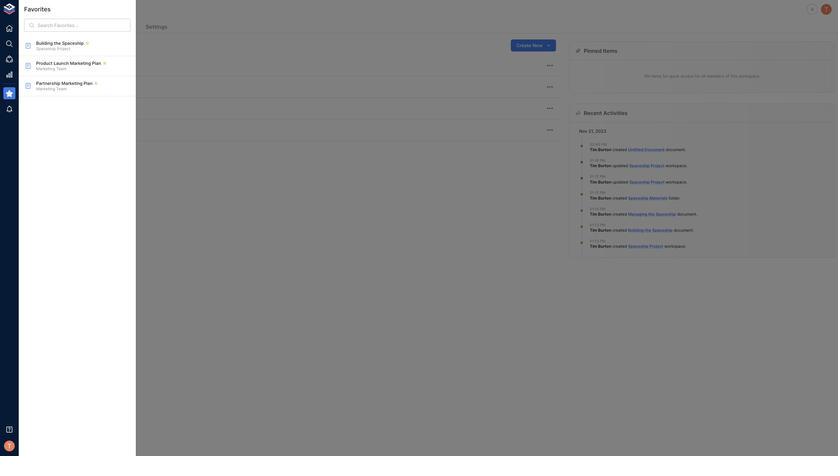 Task type: vqa. For each thing, say whether or not it's contained in the screenshot.
'PM' related to 01:15 PM Tim Burton updated Spaceship Project workspace .
yes



Task type: locate. For each thing, give the bounding box(es) containing it.
document inside 01:14 pm tim burton created managing the spaceship document .
[[678, 212, 697, 217]]

2 vertical spatial workspace
[[665, 244, 686, 249]]

1 burton from the top
[[599, 147, 612, 152]]

2 vertical spatial spaceship project link
[[629, 244, 664, 249]]

4 tim from the top
[[590, 196, 598, 201]]

01:15
[[590, 174, 599, 179], [590, 191, 599, 195]]

spaceship up 01:14 pm tim burton created managing the spaceship document .
[[629, 196, 649, 201]]

managing the spaceship link
[[629, 212, 677, 217]]

the
[[54, 41, 61, 46], [70, 82, 77, 87], [649, 212, 655, 217], [645, 228, 652, 233]]

0 vertical spatial team
[[56, 66, 67, 71]]

home
[[60, 43, 72, 48]]

partnership marketing plan
[[36, 81, 93, 86]]

2 created from the top
[[51, 89, 65, 93]]

plan down 3
[[84, 81, 93, 86]]

2 by from the top
[[66, 89, 70, 93]]

burton inside 03:43 pm tim burton created untitled document document .
[[599, 147, 612, 152]]

2 for from the left
[[696, 74, 701, 79]]

spaceship project link down building the spaceship link
[[629, 244, 664, 249]]

5 created from the top
[[613, 244, 627, 249]]

0 vertical spatial building
[[36, 41, 53, 46]]

tim inside 01:13 pm tim burton created building the spaceship document .
[[590, 228, 598, 233]]

building for building the spaceship
[[36, 41, 53, 46]]

workspace
[[35, 43, 59, 48]]

created down 01:13 pm tim burton created building the spaceship document .
[[613, 244, 627, 249]]

project up spaceship materials link
[[651, 180, 665, 185]]

0 vertical spatial 01:13
[[590, 223, 599, 228]]

1 vertical spatial marketing team
[[36, 86, 67, 91]]

untitled
[[629, 147, 644, 152]]

burton inside 01:13 pm tim burton created building the spaceship document .
[[599, 228, 612, 233]]

. for 03:43 pm tim burton created untitled document document .
[[685, 147, 687, 152]]

quick
[[670, 74, 680, 79]]

t button
[[821, 3, 833, 16], [2, 439, 17, 454]]

3 burton from the top
[[599, 180, 612, 185]]

product
[[36, 61, 53, 66]]

01:15 down the '01:16'
[[590, 174, 599, 179]]

3 weeks ago
[[91, 67, 113, 72]]

1 vertical spatial created
[[51, 89, 65, 93]]

1 vertical spatial workspace
[[666, 180, 687, 185]]

items
[[652, 74, 662, 79]]

marketing team down partnership
[[36, 86, 67, 91]]

2 vertical spatial building
[[629, 228, 644, 233]]

folder
[[669, 196, 680, 201]]

marketing team down product
[[36, 66, 67, 71]]

pm for 01:14 pm tim burton created managing the spaceship document .
[[600, 207, 606, 211]]

2 team from the top
[[56, 86, 67, 91]]

created
[[51, 67, 65, 72], [51, 89, 65, 93]]

burton for 01:14 pm tim burton created managing the spaceship document .
[[599, 212, 612, 217]]

spaceship materials link
[[629, 196, 668, 201]]

document down folder
[[678, 212, 697, 217]]

0 vertical spatial 01:15
[[590, 174, 599, 179]]

created by
[[51, 67, 71, 72]]

21,
[[589, 128, 595, 134]]

spaceship project link
[[630, 164, 665, 169], [630, 180, 665, 185], [629, 244, 664, 249]]

1 horizontal spatial for
[[696, 74, 701, 79]]

project inside 01:13 pm tim burton created spaceship project workspace .
[[650, 244, 664, 249]]

01:15 inside '01:15 pm tim burton created spaceship materials folder .'
[[590, 191, 599, 195]]

by down the partnership marketing plan
[[66, 89, 70, 93]]

burton inside 01:15 pm tim burton updated spaceship project workspace .
[[599, 180, 612, 185]]

materials up 3
[[76, 60, 96, 66]]

tim inside 01:13 pm tim burton created spaceship project workspace .
[[590, 244, 598, 249]]

2 marketing team from the top
[[36, 86, 67, 91]]

updated inside 01:15 pm tim burton updated spaceship project workspace .
[[613, 180, 629, 185]]

nov 21, 2023
[[580, 128, 607, 134]]

01:13 inside 01:13 pm tim burton created building the spaceship document .
[[590, 223, 599, 228]]

0 vertical spatial workspace
[[666, 164, 687, 169]]

team for launch
[[56, 66, 67, 71]]

0 vertical spatial t
[[825, 6, 829, 13]]

01:13 pm tim burton created spaceship project workspace .
[[590, 239, 687, 249]]

01:15 inside 01:15 pm tim burton updated spaceship project workspace .
[[590, 174, 599, 179]]

plan up weeks
[[92, 61, 101, 66]]

2 updated from the top
[[613, 180, 629, 185]]

launch
[[54, 61, 69, 66]]

created left the managing
[[613, 212, 627, 217]]

created inside 01:13 pm tim burton created building the spaceship document .
[[613, 228, 627, 233]]

spaceship inside 01:16 pm tim burton updated spaceship project workspace .
[[630, 164, 650, 169]]

pm inside 01:13 pm tim burton created spaceship project workspace .
[[600, 239, 606, 244]]

workspace inside 01:13 pm tim burton created spaceship project workspace .
[[665, 244, 686, 249]]

3 created from the top
[[613, 212, 627, 217]]

for left quick
[[663, 74, 669, 79]]

pm inside 01:13 pm tim burton created building the spaceship document .
[[600, 223, 606, 228]]

spaceship project down building the spaceship
[[36, 46, 70, 51]]

1 vertical spatial 01:15
[[590, 191, 599, 195]]

. inside 01:13 pm tim burton created spaceship project workspace .
[[686, 244, 687, 249]]

spaceship inside 01:13 pm tim burton created building the spaceship document .
[[653, 228, 673, 233]]

01:14 pm tim burton created managing the spaceship document .
[[590, 207, 698, 217]]

by
[[66, 67, 70, 72], [66, 89, 70, 93]]

0 vertical spatial updated
[[613, 164, 629, 169]]

3 tim from the top
[[590, 180, 598, 185]]

1 vertical spatial 01:13
[[590, 239, 599, 244]]

tim inside 03:43 pm tim burton created untitled document document .
[[590, 147, 598, 152]]

tim inside 01:14 pm tim burton created managing the spaceship document .
[[590, 212, 598, 217]]

t
[[825, 6, 829, 13], [7, 443, 11, 450]]

ago
[[107, 67, 113, 72]]

by down product launch marketing plan
[[66, 67, 70, 72]]

document
[[666, 147, 685, 152], [678, 212, 697, 217], [674, 228, 693, 233]]

1 01:15 from the top
[[590, 174, 599, 179]]

building inside 01:13 pm tim burton created building the spaceship document .
[[629, 228, 644, 233]]

pm
[[602, 142, 607, 147], [600, 158, 606, 163], [600, 174, 606, 179], [600, 191, 606, 195], [600, 207, 606, 211], [600, 223, 606, 228], [600, 239, 606, 244]]

pin
[[645, 74, 651, 79]]

spaceship down 01:13 pm tim burton created building the spaceship document .
[[629, 244, 649, 249]]

pm inside 01:14 pm tim burton created managing the spaceship document .
[[600, 207, 606, 211]]

1 01:13 from the top
[[590, 223, 599, 228]]

spaceship inside '01:15 pm tim burton created spaceship materials folder .'
[[629, 196, 649, 201]]

updated up '01:15 pm tim burton created spaceship materials folder .'
[[613, 180, 629, 185]]

pm for 01:15 pm tim burton updated spaceship project workspace .
[[600, 174, 606, 179]]

2 01:13 from the top
[[590, 239, 599, 244]]

01:15 up 01:14
[[590, 191, 599, 195]]

1 vertical spatial spaceship project
[[36, 46, 70, 51]]

workspace
[[666, 164, 687, 169], [666, 180, 687, 185], [665, 244, 686, 249]]

project
[[77, 5, 101, 13], [57, 46, 70, 51], [651, 164, 665, 169], [651, 180, 665, 185], [650, 244, 664, 249]]

burton inside 01:13 pm tim burton created spaceship project workspace .
[[599, 244, 612, 249]]

spaceship project
[[40, 5, 101, 13], [36, 46, 70, 51]]

spaceship down 3
[[79, 82, 102, 87]]

building the spaceship link
[[629, 228, 673, 233]]

created down launch
[[51, 67, 65, 72]]

created inside 03:43 pm tim burton created untitled document document .
[[613, 147, 627, 152]]

spaceship project link up 01:15 pm tim burton updated spaceship project workspace .
[[630, 164, 665, 169]]

0 horizontal spatial for
[[663, 74, 669, 79]]

document
[[645, 147, 665, 152]]

pm inside 03:43 pm tim burton created untitled document document .
[[602, 142, 607, 147]]

marketing team
[[36, 66, 67, 71], [36, 86, 67, 91]]

Search Favorites... text field
[[38, 19, 131, 32]]

4 created from the top
[[613, 228, 627, 233]]

spaceship up 01:15 pm tim burton updated spaceship project workspace .
[[630, 164, 650, 169]]

1 created from the top
[[613, 147, 627, 152]]

7 tim from the top
[[590, 244, 598, 249]]

untitled document link
[[629, 147, 665, 152]]

document right document
[[666, 147, 685, 152]]

1 vertical spatial by
[[66, 89, 70, 93]]

1 vertical spatial team
[[56, 86, 67, 91]]

tim inside '01:15 pm tim burton created spaceship materials folder .'
[[590, 196, 598, 201]]

0 vertical spatial t button
[[821, 3, 833, 16]]

workspace inside 01:16 pm tim burton updated spaceship project workspace .
[[666, 164, 687, 169]]

created
[[613, 147, 627, 152], [613, 196, 627, 201], [613, 212, 627, 217], [613, 228, 627, 233], [613, 244, 627, 249]]

materials left folder
[[650, 196, 668, 201]]

project for 01:15 pm tim burton updated spaceship project workspace .
[[651, 180, 665, 185]]

1 horizontal spatial materials
[[650, 196, 668, 201]]

01:13 inside 01:13 pm tim burton created spaceship project workspace .
[[590, 239, 599, 244]]

building for building the spaceship created by
[[51, 82, 69, 87]]

pm for 01:13 pm tim burton created spaceship project workspace .
[[600, 239, 606, 244]]

building up 01:13 pm tim burton created spaceship project workspace . at the bottom right
[[629, 228, 644, 233]]

burton
[[599, 147, 612, 152], [599, 164, 612, 169], [599, 180, 612, 185], [599, 196, 612, 201], [599, 212, 612, 217], [599, 228, 612, 233], [599, 244, 612, 249]]

1 horizontal spatial t
[[825, 6, 829, 13]]

created inside 01:13 pm tim burton created spaceship project workspace .
[[613, 244, 627, 249]]

building inside building the spaceship created by
[[51, 82, 69, 87]]

spaceship
[[40, 5, 75, 13], [62, 41, 84, 46], [36, 46, 56, 51], [51, 60, 74, 66], [79, 82, 102, 87], [630, 164, 650, 169], [630, 180, 650, 185], [629, 196, 649, 201], [656, 212, 677, 217], [653, 228, 673, 233], [629, 244, 649, 249]]

01:14
[[590, 207, 599, 211]]

01:15 pm tim burton updated spaceship project workspace .
[[590, 174, 688, 185]]

1 vertical spatial t
[[7, 443, 11, 450]]

the inside 01:13 pm tim burton created building the spaceship document .
[[645, 228, 652, 233]]

5 tim from the top
[[590, 212, 598, 217]]

. inside '01:15 pm tim burton created spaceship materials folder .'
[[680, 196, 681, 201]]

pm inside 01:15 pm tim burton updated spaceship project workspace .
[[600, 174, 606, 179]]

2 tim from the top
[[590, 164, 598, 169]]

partnership
[[36, 81, 60, 86]]

. inside 03:43 pm tim burton created untitled document document .
[[685, 147, 687, 152]]

updated inside 01:16 pm tim burton updated spaceship project workspace .
[[613, 164, 629, 169]]

1 team from the top
[[56, 66, 67, 71]]

materials
[[76, 60, 96, 66], [650, 196, 668, 201]]

plan
[[92, 61, 101, 66], [84, 81, 93, 86]]

6 burton from the top
[[599, 228, 612, 233]]

team down launch
[[56, 66, 67, 71]]

0 vertical spatial marketing team
[[36, 66, 67, 71]]

materials inside '01:15 pm tim burton created spaceship materials folder .'
[[650, 196, 668, 201]]

documents link
[[27, 21, 62, 34]]

burton inside 01:16 pm tim burton updated spaceship project workspace .
[[599, 164, 612, 169]]

updated down untitled
[[613, 164, 629, 169]]

created for spaceship project
[[613, 244, 627, 249]]

1 marketing team from the top
[[36, 66, 67, 71]]

1 vertical spatial t button
[[2, 439, 17, 454]]

5 burton from the top
[[599, 212, 612, 217]]

project inside 01:15 pm tim burton updated spaceship project workspace .
[[651, 180, 665, 185]]

0 vertical spatial spaceship project link
[[630, 164, 665, 169]]

pinned
[[584, 48, 602, 54]]

1 vertical spatial document
[[678, 212, 697, 217]]

1 vertical spatial materials
[[650, 196, 668, 201]]

spaceship down managing the spaceship link
[[653, 228, 673, 233]]

documents
[[29, 23, 59, 30]]

created left untitled
[[613, 147, 627, 152]]

marketing right launch
[[70, 61, 91, 66]]

. for 01:15 pm tim burton created spaceship materials folder .
[[680, 196, 681, 201]]

document inside 01:13 pm tim burton created building the spaceship document .
[[674, 228, 693, 233]]

spaceship up product
[[36, 46, 56, 51]]

created down the partnership marketing plan
[[51, 89, 65, 93]]

. for 01:16 pm tim burton updated spaceship project workspace .
[[687, 164, 688, 169]]

2 01:15 from the top
[[590, 191, 599, 195]]

spaceship project up search favorites... text box
[[40, 5, 101, 13]]

01:13
[[590, 223, 599, 228], [590, 239, 599, 244]]

workspace for 01:15 pm tim burton updated spaceship project workspace .
[[666, 180, 687, 185]]

new
[[533, 42, 543, 48]]

1 vertical spatial spaceship project link
[[630, 180, 665, 185]]

0 vertical spatial created
[[51, 67, 65, 72]]

spaceship project link up spaceship materials link
[[630, 180, 665, 185]]

spaceship project link for 01:16 pm tim burton updated spaceship project workspace .
[[630, 164, 665, 169]]

the inside building the spaceship created by
[[70, 82, 77, 87]]

weeks
[[95, 67, 106, 72]]

building
[[36, 41, 53, 46], [51, 82, 69, 87], [629, 228, 644, 233]]

burton inside 01:14 pm tim burton created managing the spaceship document .
[[599, 212, 612, 217]]

0 horizontal spatial t
[[7, 443, 11, 450]]

burton inside '01:15 pm tim burton created spaceship materials folder .'
[[599, 196, 612, 201]]

tim inside 01:16 pm tim burton updated spaceship project workspace .
[[590, 164, 598, 169]]

1 for from the left
[[663, 74, 669, 79]]

pm inside '01:15 pm tim burton created spaceship materials folder .'
[[600, 191, 606, 195]]

tim for 01:14 pm tim burton created managing the spaceship document .
[[590, 212, 598, 217]]

1 tim from the top
[[590, 147, 598, 152]]

tim inside 01:15 pm tim burton updated spaceship project workspace .
[[590, 180, 598, 185]]

7 burton from the top
[[599, 244, 612, 249]]

for left all
[[696, 74, 701, 79]]

create new button
[[511, 39, 557, 52]]

created inside 01:14 pm tim burton created managing the spaceship document .
[[613, 212, 627, 217]]

spaceship up '01:15 pm tim burton created spaceship materials folder .'
[[630, 180, 650, 185]]

pm inside 01:16 pm tim burton updated spaceship project workspace .
[[600, 158, 606, 163]]

document inside 03:43 pm tim burton created untitled document document .
[[666, 147, 685, 152]]

workspace inside 01:15 pm tim burton updated spaceship project workspace .
[[666, 180, 687, 185]]

created down 01:15 pm tim burton updated spaceship project workspace .
[[613, 196, 627, 201]]

2 vertical spatial document
[[674, 228, 693, 233]]

project inside 01:16 pm tim burton updated spaceship project workspace .
[[651, 164, 665, 169]]

4 burton from the top
[[599, 196, 612, 201]]

2 burton from the top
[[599, 164, 612, 169]]

building the spaceship created by
[[51, 82, 102, 93]]

1 horizontal spatial t button
[[821, 3, 833, 16]]

updated for 01:16 pm tim burton updated spaceship project workspace .
[[613, 164, 629, 169]]

created up 01:13 pm tim burton created spaceship project workspace . at the bottom right
[[613, 228, 627, 233]]

1 updated from the top
[[613, 164, 629, 169]]

updated
[[613, 164, 629, 169], [613, 180, 629, 185]]

0 horizontal spatial materials
[[76, 60, 96, 66]]

03:43 pm tim burton created untitled document document .
[[590, 142, 687, 152]]

0 vertical spatial by
[[66, 67, 70, 72]]

project down building the spaceship link
[[650, 244, 664, 249]]

team
[[56, 66, 67, 71], [56, 86, 67, 91]]

created inside '01:15 pm tim burton created spaceship materials folder .'
[[613, 196, 627, 201]]

tim
[[590, 147, 598, 152], [590, 164, 598, 169], [590, 180, 598, 185], [590, 196, 598, 201], [590, 212, 598, 217], [590, 228, 598, 233], [590, 244, 598, 249]]

. inside 01:15 pm tim burton updated spaceship project workspace .
[[687, 180, 688, 185]]

0 vertical spatial document
[[666, 147, 685, 152]]

building down created by
[[51, 82, 69, 87]]

spaceship inside 01:15 pm tim burton updated spaceship project workspace .
[[630, 180, 650, 185]]

1 vertical spatial updated
[[613, 180, 629, 185]]

marketing
[[70, 61, 91, 66], [36, 66, 55, 71], [62, 81, 82, 86], [36, 86, 55, 91]]

6 tim from the top
[[590, 228, 598, 233]]

burton for 01:15 pm tim burton created spaceship materials folder .
[[599, 196, 612, 201]]

1 vertical spatial building
[[51, 82, 69, 87]]

project down document
[[651, 164, 665, 169]]

for
[[663, 74, 669, 79], [696, 74, 701, 79]]

marketing down partnership
[[36, 86, 55, 91]]

building down documents link
[[36, 41, 53, 46]]

. inside 01:16 pm tim burton updated spaceship project workspace .
[[687, 164, 688, 169]]

settings
[[146, 23, 168, 30]]

document right building the spaceship link
[[674, 228, 693, 233]]

pm for 03:43 pm tim burton created untitled document document .
[[602, 142, 607, 147]]

.
[[685, 147, 687, 152], [687, 164, 688, 169], [687, 180, 688, 185], [680, 196, 681, 201], [697, 212, 698, 217], [693, 228, 694, 233], [686, 244, 687, 249]]

team down the partnership marketing plan
[[56, 86, 67, 91]]

created inside building the spaceship created by
[[51, 89, 65, 93]]

2 created from the top
[[613, 196, 627, 201]]

spaceship down folder
[[656, 212, 677, 217]]



Task type: describe. For each thing, give the bounding box(es) containing it.
created for building the spaceship
[[613, 228, 627, 233]]

insights link
[[106, 21, 132, 34]]

0 vertical spatial spaceship project
[[40, 5, 101, 13]]

updated for 01:15 pm tim burton updated spaceship project workspace .
[[613, 180, 629, 185]]

spaceship project link for 01:15 pm tim burton updated spaceship project workspace .
[[630, 180, 665, 185]]

01:13 pm tim burton created building the spaceship document .
[[590, 223, 694, 233]]

pm for 01:15 pm tim burton created spaceship materials folder .
[[600, 191, 606, 195]]

spaceship inside building the spaceship created by
[[79, 82, 102, 87]]

0 vertical spatial materials
[[76, 60, 96, 66]]

assets
[[75, 23, 93, 30]]

created for spaceship materials
[[613, 196, 627, 201]]

building the spaceship
[[36, 41, 84, 46]]

members
[[707, 74, 725, 79]]

2023
[[596, 128, 607, 134]]

burton for 01:13 pm tim burton created building the spaceship document .
[[599, 228, 612, 233]]

. for 01:15 pm tim burton updated spaceship project workspace .
[[687, 180, 688, 185]]

0 horizontal spatial t button
[[2, 439, 17, 454]]

access
[[681, 74, 694, 79]]

workspace for 01:13 pm tim burton created spaceship project workspace .
[[665, 244, 686, 249]]

workspace for 01:16 pm tim burton updated spaceship project workspace .
[[666, 164, 687, 169]]

marketing team for partnership
[[36, 86, 67, 91]]

workspace home link
[[27, 42, 72, 49]]

nov
[[580, 128, 588, 134]]

by inside building the spaceship created by
[[66, 89, 70, 93]]

pm for 01:16 pm tim burton updated spaceship project workspace .
[[600, 158, 606, 163]]

spaceship inside 01:14 pm tim burton created managing the spaceship document .
[[656, 212, 677, 217]]

recent
[[584, 110, 602, 117]]

marketing team for product
[[36, 66, 67, 71]]

project down building the spaceship
[[57, 46, 70, 51]]

tim for 03:43 pm tim burton created untitled document document .
[[590, 147, 598, 152]]

items
[[604, 48, 618, 54]]

01:16 pm tim burton updated spaceship project workspace .
[[590, 158, 688, 169]]

document for managing the spaceship
[[678, 212, 697, 217]]

spaceship project link for 01:13 pm tim burton created spaceship project workspace .
[[629, 244, 664, 249]]

01:15 for created
[[590, 191, 599, 195]]

spaceship up documents
[[40, 5, 75, 13]]

pin items for quick access for all members of this workspace.
[[645, 74, 761, 79]]

activities
[[604, 110, 628, 117]]

03:43
[[590, 142, 601, 147]]

managing
[[629, 212, 648, 217]]

product launch marketing plan
[[36, 61, 101, 66]]

. inside 01:13 pm tim burton created building the spaceship document .
[[693, 228, 694, 233]]

tim for 01:13 pm tim burton created spaceship project workspace .
[[590, 244, 598, 249]]

01:15 for updated
[[590, 174, 599, 179]]

burton for 03:43 pm tim burton created untitled document document .
[[599, 147, 612, 152]]

burton for 01:16 pm tim burton updated spaceship project workspace .
[[599, 164, 612, 169]]

marketing down created by
[[62, 81, 82, 86]]

workspace home
[[35, 43, 72, 48]]

favorite image
[[100, 60, 106, 66]]

01:15 pm tim burton created spaceship materials folder .
[[590, 191, 681, 201]]

. for 01:13 pm tim burton created spaceship project workspace .
[[686, 244, 687, 249]]

01:13 for building the spaceship
[[590, 223, 599, 228]]

of
[[726, 74, 730, 79]]

team for marketing
[[56, 86, 67, 91]]

project for 01:13 pm tim burton created spaceship project workspace .
[[650, 244, 664, 249]]

pm for 01:13 pm tim burton created building the spaceship document .
[[600, 223, 606, 228]]

created for untitled document
[[613, 147, 627, 152]]

1 vertical spatial plan
[[84, 81, 93, 86]]

marketing down product
[[36, 66, 55, 71]]

workspace.
[[739, 74, 761, 79]]

spaceship materials
[[51, 60, 96, 66]]

recent activities
[[584, 110, 628, 117]]

create new
[[517, 42, 543, 48]]

document for building the spaceship
[[674, 228, 693, 233]]

. inside 01:14 pm tim burton created managing the spaceship document .
[[697, 212, 698, 217]]

tim for 01:13 pm tim burton created building the spaceship document .
[[590, 228, 598, 233]]

01:13 for spaceship project
[[590, 239, 599, 244]]

tim for 01:16 pm tim burton updated spaceship project workspace .
[[590, 164, 598, 169]]

burton for 01:15 pm tim burton updated spaceship project workspace .
[[599, 180, 612, 185]]

spaceship inside 01:13 pm tim burton created spaceship project workspace .
[[629, 244, 649, 249]]

assets link
[[73, 21, 96, 34]]

settings link
[[143, 21, 170, 34]]

burton for 01:13 pm tim burton created spaceship project workspace .
[[599, 244, 612, 249]]

pinned items
[[584, 48, 618, 54]]

spaceship down assets link
[[62, 41, 84, 46]]

01:16
[[590, 158, 599, 163]]

project up search favorites... text box
[[77, 5, 101, 13]]

spaceship up created by
[[51, 60, 74, 66]]

this
[[731, 74, 738, 79]]

create
[[517, 42, 532, 48]]

tim for 01:15 pm tim burton updated spaceship project workspace .
[[590, 180, 598, 185]]

1 by from the top
[[66, 67, 70, 72]]

all
[[702, 74, 706, 79]]

3
[[91, 67, 94, 72]]

tim for 01:15 pm tim burton created spaceship materials folder .
[[590, 196, 598, 201]]

project for 01:16 pm tim burton updated spaceship project workspace .
[[651, 164, 665, 169]]

1 created from the top
[[51, 67, 65, 72]]

insights
[[109, 23, 130, 30]]

0 vertical spatial plan
[[92, 61, 101, 66]]

favorites
[[24, 6, 51, 13]]

created for managing the spaceship
[[613, 212, 627, 217]]

the inside 01:14 pm tim burton created managing the spaceship document .
[[649, 212, 655, 217]]



